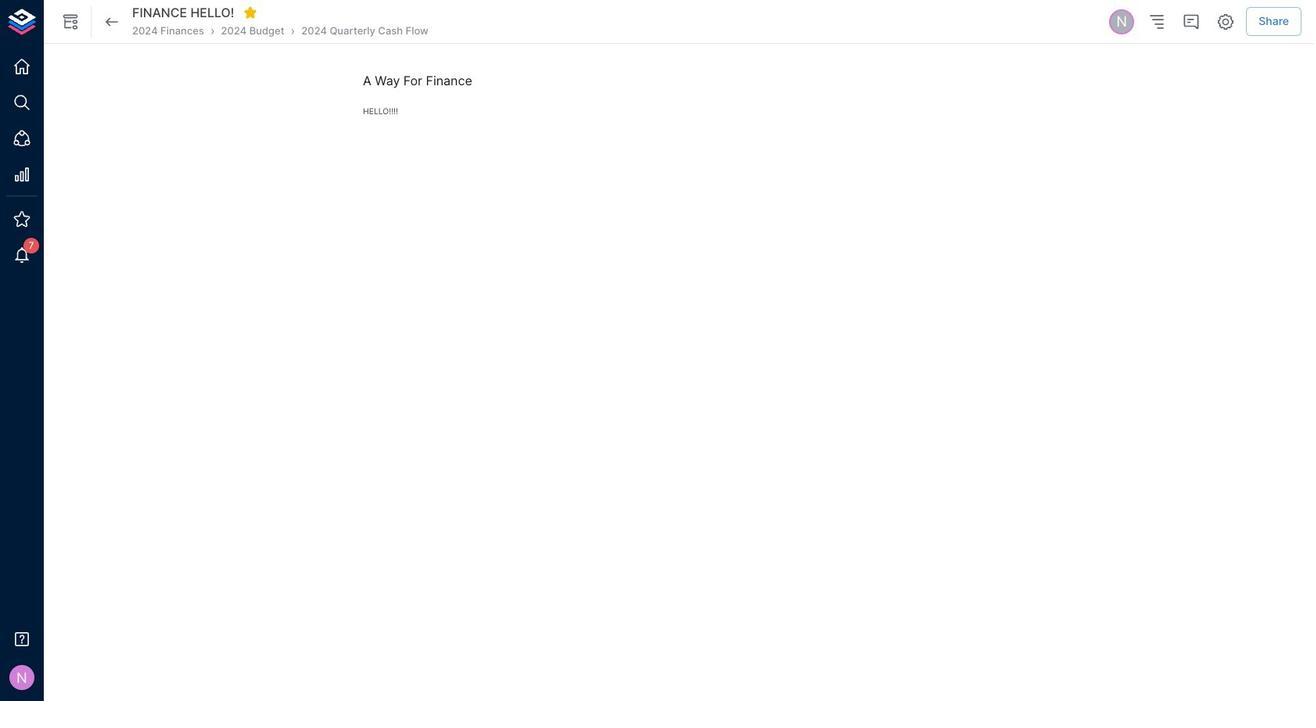 Task type: locate. For each thing, give the bounding box(es) containing it.
settings image
[[1217, 12, 1236, 31]]

show wiki image
[[61, 12, 80, 31]]

remove favorite image
[[243, 6, 257, 20]]



Task type: vqa. For each thing, say whether or not it's contained in the screenshot.
remove favorite 'image'
yes



Task type: describe. For each thing, give the bounding box(es) containing it.
comments image
[[1183, 12, 1202, 31]]

table of contents image
[[1148, 12, 1167, 31]]

go back image
[[103, 12, 121, 31]]



